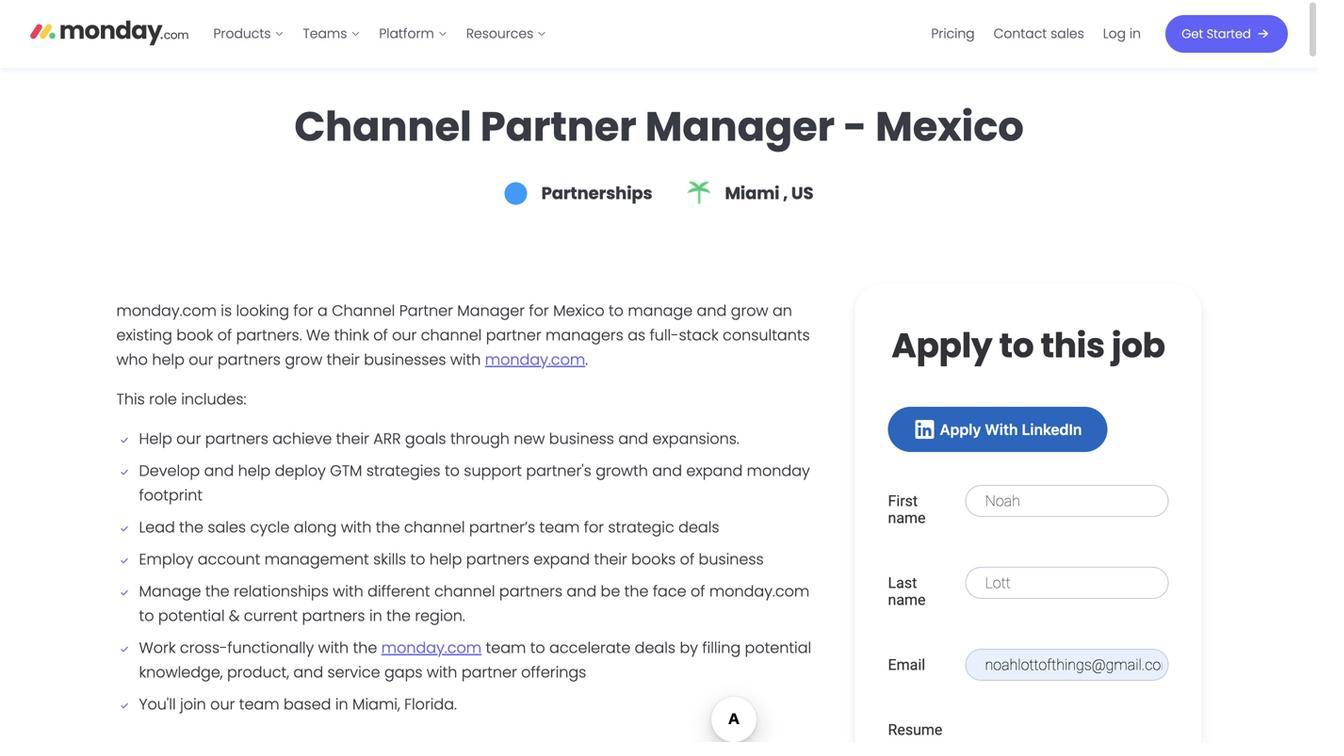Task type: locate. For each thing, give the bounding box(es) containing it.
the right the lead
[[179, 517, 204, 538]]

team
[[540, 517, 580, 538], [486, 638, 526, 659], [239, 694, 280, 715]]

monday.com logo image
[[30, 12, 189, 52]]

1 vertical spatial help
[[238, 460, 271, 482]]

by
[[680, 638, 699, 659]]

current
[[244, 606, 298, 627]]

monday.com down region. on the bottom
[[382, 638, 482, 659]]

to up 'managers'
[[609, 300, 624, 321]]

businesses
[[364, 349, 446, 370]]

of right face
[[691, 581, 706, 602]]

monday.com .
[[485, 349, 588, 370]]

1 horizontal spatial expand
[[687, 460, 743, 482]]

products link
[[204, 19, 294, 49]]

2 horizontal spatial team
[[540, 517, 580, 538]]

books
[[632, 549, 676, 570]]

0 horizontal spatial team
[[239, 694, 280, 715]]

in inside manage the relationships with different channel partners and be the face of monday.com to potential & current partners in the region.
[[370, 606, 383, 627]]

0 vertical spatial expand
[[687, 460, 743, 482]]

team up 'offerings'
[[486, 638, 526, 659]]

strategies
[[367, 460, 441, 482]]

0 horizontal spatial expand
[[534, 549, 590, 570]]

-
[[844, 98, 867, 155]]

0 horizontal spatial deals
[[635, 638, 676, 659]]

channel up businesses
[[421, 325, 482, 346]]

manager inside monday.com is looking for a channel partner manager for mexico to manage and grow an existing book of partners. we think of our channel partner managers as full-stack consultants who help our partners grow their businesses with
[[458, 300, 525, 321]]

list containing products
[[204, 0, 556, 68]]

the up service
[[353, 638, 377, 659]]

product,
[[227, 662, 289, 683]]

manage the relationships with different channel partners and be the face of monday.com to potential & current partners in the region.
[[139, 581, 810, 627]]

sales up account
[[208, 517, 246, 538]]

0 horizontal spatial list
[[204, 0, 556, 68]]

log in
[[1104, 24, 1142, 43]]

0 vertical spatial team
[[540, 517, 580, 538]]

gaps
[[385, 662, 423, 683]]

develop
[[139, 460, 200, 482]]

1 vertical spatial mexico
[[553, 300, 605, 321]]

monday.com up filling
[[710, 581, 810, 602]]

0 vertical spatial monday.com link
[[485, 349, 586, 370]]

2 vertical spatial team
[[239, 694, 280, 715]]

business right the books
[[699, 549, 764, 570]]

mexico
[[876, 98, 1025, 155], [553, 300, 605, 321]]

of
[[218, 325, 232, 346], [374, 325, 388, 346], [680, 549, 695, 570], [691, 581, 706, 602]]

with right businesses
[[451, 349, 481, 370]]

the right be
[[625, 581, 649, 602]]

sales inside button
[[1051, 24, 1085, 43]]

business
[[549, 428, 615, 450], [699, 549, 764, 570]]

channel partner manager - mexico
[[294, 98, 1025, 155]]

1 vertical spatial their
[[336, 428, 370, 450]]

potential down manage
[[158, 606, 225, 627]]

1 vertical spatial deals
[[635, 638, 676, 659]]

team inside team to accelerate deals by filling potential knowledge, product, and service gaps with partner offerings
[[486, 638, 526, 659]]

2 vertical spatial in
[[335, 694, 348, 715]]

help down lead the sales cycle along with the channel partner's team for strategic deals
[[430, 549, 462, 570]]

partners.
[[236, 325, 302, 346]]

partner up monday.com . on the top
[[486, 325, 542, 346]]

you'll
[[139, 694, 176, 715]]

2 horizontal spatial in
[[1130, 24, 1142, 43]]

1 vertical spatial team
[[486, 638, 526, 659]]

1 horizontal spatial mexico
[[876, 98, 1025, 155]]

different
[[368, 581, 430, 602]]

1 horizontal spatial list
[[922, 0, 1151, 68]]

this role includes:
[[116, 389, 247, 410]]

footprint
[[139, 485, 203, 506]]

0 vertical spatial channel
[[421, 325, 482, 346]]

expand inside develop and help deploy gtm strategies to support partner's growth and expand monday footprint
[[687, 460, 743, 482]]

expand
[[687, 460, 743, 482], [534, 549, 590, 570]]

an
[[773, 300, 793, 321]]

0 horizontal spatial manager
[[458, 300, 525, 321]]

1 vertical spatial channel
[[332, 300, 395, 321]]

monday.com inside monday.com is looking for a channel partner manager for mexico to manage and grow an existing book of partners. we think of our channel partner managers as full-stack consultants who help our partners grow their businesses with
[[116, 300, 217, 321]]

monday.com link down region. on the bottom
[[382, 638, 482, 659]]

in down service
[[335, 694, 348, 715]]

deals
[[679, 517, 720, 538], [635, 638, 676, 659]]

partner left 'offerings'
[[462, 662, 517, 683]]

to down help our partners achieve their arr goals through new business and expansions.
[[445, 460, 460, 482]]

partner up businesses
[[399, 300, 453, 321]]

0 vertical spatial channel
[[294, 98, 472, 155]]

0 vertical spatial their
[[327, 349, 360, 370]]

of right the books
[[680, 549, 695, 570]]

1 horizontal spatial sales
[[1051, 24, 1085, 43]]

0 vertical spatial mexico
[[876, 98, 1025, 155]]

to inside monday.com is looking for a channel partner manager for mexico to manage and grow an existing book of partners. we think of our channel partner managers as full-stack consultants who help our partners grow their businesses with
[[609, 300, 624, 321]]

mexico down pricing link
[[876, 98, 1025, 155]]

0 vertical spatial potential
[[158, 606, 225, 627]]

our down 'book'
[[189, 349, 213, 370]]

skills
[[373, 549, 406, 570]]

0 vertical spatial sales
[[1051, 24, 1085, 43]]

our up businesses
[[392, 325, 417, 346]]

2 vertical spatial their
[[594, 549, 628, 570]]

1 vertical spatial potential
[[745, 638, 812, 659]]

potential
[[158, 606, 225, 627], [745, 638, 812, 659]]

1 vertical spatial business
[[699, 549, 764, 570]]

channel up employ account management skills to help partners expand their books of business
[[404, 517, 465, 538]]

their down think
[[327, 349, 360, 370]]

1 horizontal spatial help
[[238, 460, 271, 482]]

deals left by
[[635, 638, 676, 659]]

expand down expansions.
[[687, 460, 743, 482]]

1 horizontal spatial team
[[486, 638, 526, 659]]

their up be
[[594, 549, 628, 570]]

expand down partner's
[[534, 549, 590, 570]]

2 vertical spatial help
[[430, 549, 462, 570]]

monday.com up existing
[[116, 300, 217, 321]]

for left a on the left
[[294, 300, 314, 321]]

1 horizontal spatial in
[[370, 606, 383, 627]]

help inside monday.com is looking for a channel partner manager for mexico to manage and grow an existing book of partners. we think of our channel partner managers as full-stack consultants who help our partners grow their businesses with
[[152, 349, 185, 370]]

to inside manage the relationships with different channel partners and be the face of monday.com to potential & current partners in the region.
[[139, 606, 154, 627]]

0 horizontal spatial partner
[[399, 300, 453, 321]]

0 vertical spatial partner
[[481, 98, 637, 155]]

0 vertical spatial partner
[[486, 325, 542, 346]]

sales
[[1051, 24, 1085, 43], [208, 517, 246, 538]]

team down product,
[[239, 694, 280, 715]]

grow up consultants
[[731, 300, 769, 321]]

0 horizontal spatial monday.com link
[[382, 638, 482, 659]]

florida.
[[405, 694, 457, 715]]

in inside list
[[1130, 24, 1142, 43]]

0 vertical spatial in
[[1130, 24, 1142, 43]]

1 vertical spatial partner
[[399, 300, 453, 321]]

sales right contact
[[1051, 24, 1085, 43]]

and down work cross-functionally with the monday.com
[[294, 662, 323, 683]]

apply
[[892, 322, 993, 369]]

support
[[464, 460, 522, 482]]

the down different
[[387, 606, 411, 627]]

grow
[[731, 300, 769, 321], [285, 349, 323, 370]]

along
[[294, 517, 337, 538]]

book
[[177, 325, 213, 346]]

knowledge,
[[139, 662, 223, 683]]

business up partner's
[[549, 428, 615, 450]]

and up stack
[[697, 300, 727, 321]]

main element
[[204, 0, 1289, 68]]

partner inside monday.com is looking for a channel partner manager for mexico to manage and grow an existing book of partners. we think of our channel partner managers as full-stack consultants who help our partners grow their businesses with
[[399, 300, 453, 321]]

1 horizontal spatial potential
[[745, 638, 812, 659]]

contact
[[994, 24, 1048, 43]]

manage
[[139, 581, 201, 602]]

grow down we
[[285, 349, 323, 370]]

1 vertical spatial manager
[[458, 300, 525, 321]]

0 horizontal spatial potential
[[158, 606, 225, 627]]

and inside monday.com is looking for a channel partner manager for mexico to manage and grow an existing book of partners. we think of our channel partner managers as full-stack consultants who help our partners grow their businesses with
[[697, 300, 727, 321]]

in right the log
[[1130, 24, 1142, 43]]

log
[[1104, 24, 1127, 43]]

partner
[[481, 98, 637, 155], [399, 300, 453, 321]]

2 list from the left
[[922, 0, 1151, 68]]

channel
[[421, 325, 482, 346], [404, 517, 465, 538], [435, 581, 495, 602]]

1 vertical spatial in
[[370, 606, 383, 627]]

monday.com
[[116, 300, 217, 321], [485, 349, 586, 370], [710, 581, 810, 602], [382, 638, 482, 659]]

0 horizontal spatial help
[[152, 349, 185, 370]]

to up work
[[139, 606, 154, 627]]

and inside team to accelerate deals by filling potential knowledge, product, and service gaps with partner offerings
[[294, 662, 323, 683]]

monday.com down 'managers'
[[485, 349, 586, 370]]

list
[[204, 0, 556, 68], [922, 0, 1151, 68]]

potential right filling
[[745, 638, 812, 659]]

help down existing
[[152, 349, 185, 370]]

to up 'offerings'
[[531, 638, 546, 659]]

who
[[116, 349, 148, 370]]

1 list from the left
[[204, 0, 556, 68]]

this
[[116, 389, 145, 410]]

1 horizontal spatial grow
[[731, 300, 769, 321]]

2 horizontal spatial help
[[430, 549, 462, 570]]

2 vertical spatial channel
[[435, 581, 495, 602]]

you'll join our team based in miami, florida.
[[139, 694, 457, 715]]

mexico up 'managers'
[[553, 300, 605, 321]]

partner
[[486, 325, 542, 346], [462, 662, 517, 683]]

monday.com is looking for a channel partner manager for mexico to manage and grow an existing book of partners. we think of our channel partner managers as full-stack consultants who help our partners grow their businesses with
[[116, 300, 811, 370]]

partner inside team to accelerate deals by filling potential knowledge, product, and service gaps with partner offerings
[[462, 662, 517, 683]]

1 vertical spatial sales
[[208, 517, 246, 538]]

team down partner's
[[540, 517, 580, 538]]

filling
[[703, 638, 741, 659]]

and left be
[[567, 581, 597, 602]]

team to accelerate deals by filling potential knowledge, product, and service gaps with partner offerings
[[139, 638, 812, 683]]

1 horizontal spatial monday.com link
[[485, 349, 586, 370]]

monday.com link down 'managers'
[[485, 349, 586, 370]]

help left deploy
[[238, 460, 271, 482]]

deals right strategic on the bottom of the page
[[679, 517, 720, 538]]

pricing link
[[922, 19, 985, 49]]

1 vertical spatial monday.com link
[[382, 638, 482, 659]]

1 vertical spatial channel
[[404, 517, 465, 538]]

partner up partnerships
[[481, 98, 637, 155]]

monday
[[747, 460, 811, 482]]

with down management
[[333, 581, 364, 602]]

channel inside monday.com is looking for a channel partner manager for mexico to manage and grow an existing book of partners. we think of our channel partner managers as full-stack consultants who help our partners grow their businesses with
[[332, 300, 395, 321]]

2 horizontal spatial for
[[584, 517, 604, 538]]

with inside manage the relationships with different channel partners and be the face of monday.com to potential & current partners in the region.
[[333, 581, 364, 602]]

to right skills
[[411, 549, 426, 570]]

manager up miami at the right top of page
[[646, 98, 835, 155]]

a
[[318, 300, 328, 321]]

with up the florida.
[[427, 662, 458, 683]]

0 vertical spatial deals
[[679, 517, 720, 538]]

in down different
[[370, 606, 383, 627]]

through
[[451, 428, 510, 450]]

with inside monday.com is looking for a channel partner manager for mexico to manage and grow an existing book of partners. we think of our channel partner managers as full-stack consultants who help our partners grow their businesses with
[[451, 349, 481, 370]]

for left strategic on the bottom of the page
[[584, 517, 604, 538]]

log in link
[[1094, 19, 1151, 49]]

.
[[586, 349, 588, 370]]

face
[[653, 581, 687, 602]]

1 vertical spatial expand
[[534, 549, 590, 570]]

and right develop
[[204, 460, 234, 482]]

manager up monday.com . on the top
[[458, 300, 525, 321]]

0 vertical spatial business
[[549, 428, 615, 450]]

of inside manage the relationships with different channel partners and be the face of monday.com to potential & current partners in the region.
[[691, 581, 706, 602]]

0 vertical spatial help
[[152, 349, 185, 370]]

to inside team to accelerate deals by filling potential knowledge, product, and service gaps with partner offerings
[[531, 638, 546, 659]]

and
[[697, 300, 727, 321], [619, 428, 649, 450], [204, 460, 234, 482], [653, 460, 683, 482], [567, 581, 597, 602], [294, 662, 323, 683]]

channel down employ account management skills to help partners expand their books of business
[[435, 581, 495, 602]]

1 horizontal spatial manager
[[646, 98, 835, 155]]

our right join
[[210, 694, 235, 715]]

their up gtm
[[336, 428, 370, 450]]

strategic
[[608, 517, 675, 538]]

employ
[[139, 549, 194, 570]]

0 horizontal spatial mexico
[[553, 300, 605, 321]]

for up monday.com . on the top
[[529, 300, 549, 321]]

cross-
[[180, 638, 228, 659]]

0 horizontal spatial grow
[[285, 349, 323, 370]]

1 vertical spatial partner
[[462, 662, 517, 683]]

monday.com link
[[485, 349, 586, 370], [382, 638, 482, 659]]

mexico inside monday.com is looking for a channel partner manager for mexico to manage and grow an existing book of partners. we think of our channel partner managers as full-stack consultants who help our partners grow their businesses with
[[553, 300, 605, 321]]

partnerships
[[542, 182, 653, 206]]

help our partners achieve their arr goals through new business and expansions.
[[139, 428, 744, 450]]

offerings
[[522, 662, 587, 683]]



Task type: describe. For each thing, give the bounding box(es) containing it.
get started
[[1183, 25, 1252, 42]]

1 vertical spatial grow
[[285, 349, 323, 370]]

arr
[[374, 428, 401, 450]]

job
[[1112, 322, 1166, 369]]

includes:
[[181, 389, 247, 410]]

role
[[149, 389, 177, 410]]

we
[[306, 325, 330, 346]]

lead the sales cycle along with the channel partner's team for strategic deals
[[139, 517, 720, 538]]

contact sales
[[994, 24, 1085, 43]]

with right along
[[341, 517, 372, 538]]

potential inside manage the relationships with different channel partners and be the face of monday.com to potential & current partners in the region.
[[158, 606, 225, 627]]

be
[[601, 581, 621, 602]]

monday.com inside manage the relationships with different channel partners and be the face of monday.com to potential & current partners in the region.
[[710, 581, 810, 602]]

&
[[229, 606, 240, 627]]

the up skills
[[376, 517, 400, 538]]

management
[[265, 549, 369, 570]]

,
[[784, 182, 788, 206]]

stack
[[679, 325, 719, 346]]

based
[[284, 694, 331, 715]]

achieve
[[273, 428, 332, 450]]

accelerate
[[550, 638, 631, 659]]

of right think
[[374, 325, 388, 346]]

growth
[[596, 460, 649, 482]]

consultants
[[723, 325, 811, 346]]

is
[[221, 300, 232, 321]]

miami image
[[687, 182, 711, 205]]

deploy
[[275, 460, 326, 482]]

deals inside team to accelerate deals by filling potential knowledge, product, and service gaps with partner offerings
[[635, 638, 676, 659]]

with inside team to accelerate deals by filling potential knowledge, product, and service gaps with partner offerings
[[427, 662, 458, 683]]

partner inside monday.com is looking for a channel partner manager for mexico to manage and grow an existing book of partners. we think of our channel partner managers as full-stack consultants who help our partners grow their businesses with
[[486, 325, 542, 346]]

expansions.
[[653, 428, 740, 450]]

pricing
[[932, 24, 975, 43]]

our right help
[[176, 428, 201, 450]]

partners inside monday.com is looking for a channel partner manager for mexico to manage and grow an existing book of partners. we think of our channel partner managers as full-stack consultants who help our partners grow their businesses with
[[218, 349, 281, 370]]

manage
[[628, 300, 693, 321]]

1 horizontal spatial partner
[[481, 98, 637, 155]]

monday.com link for monday.com .
[[485, 349, 586, 370]]

managers
[[546, 325, 624, 346]]

products
[[214, 24, 271, 43]]

and up growth
[[619, 428, 649, 450]]

monday.com link for work cross-functionally with the monday.com
[[382, 638, 482, 659]]

and inside manage the relationships with different channel partners and be the face of monday.com to potential & current partners in the region.
[[567, 581, 597, 602]]

develop and help deploy gtm strategies to support partner's growth and expand monday footprint
[[139, 460, 811, 506]]

account
[[198, 549, 261, 570]]

join
[[180, 694, 206, 715]]

their inside monday.com is looking for a channel partner manager for mexico to manage and grow an existing book of partners. we think of our channel partner managers as full-stack consultants who help our partners grow their businesses with
[[327, 349, 360, 370]]

looking
[[236, 300, 289, 321]]

potential inside team to accelerate deals by filling potential knowledge, product, and service gaps with partner offerings
[[745, 638, 812, 659]]

employ account management skills to help partners expand their books of business
[[139, 549, 764, 570]]

channel inside monday.com is looking for a channel partner manager for mexico to manage and grow an existing book of partners. we think of our channel partner managers as full-stack consultants who help our partners grow their businesses with
[[421, 325, 482, 346]]

list containing pricing
[[922, 0, 1151, 68]]

lead
[[139, 517, 175, 538]]

started
[[1207, 25, 1252, 42]]

to left this
[[1000, 322, 1035, 369]]

us
[[792, 182, 814, 206]]

goals
[[405, 428, 447, 450]]

with up service
[[318, 638, 349, 659]]

resources
[[467, 24, 534, 43]]

think
[[334, 325, 369, 346]]

this
[[1041, 322, 1106, 369]]

contact sales button
[[985, 19, 1094, 49]]

cycle
[[250, 517, 290, 538]]

help
[[139, 428, 172, 450]]

get started button
[[1166, 15, 1289, 53]]

apply to this job
[[892, 322, 1166, 369]]

0 vertical spatial grow
[[731, 300, 769, 321]]

miami
[[725, 182, 780, 206]]

gtm
[[330, 460, 363, 482]]

work cross-functionally with the monday.com
[[139, 638, 482, 659]]

new
[[514, 428, 545, 450]]

functionally
[[228, 638, 314, 659]]

full-
[[650, 325, 679, 346]]

0 horizontal spatial business
[[549, 428, 615, 450]]

0 horizontal spatial in
[[335, 694, 348, 715]]

1 horizontal spatial for
[[529, 300, 549, 321]]

platform link
[[370, 19, 457, 49]]

the up the &
[[205, 581, 230, 602]]

platform
[[379, 24, 434, 43]]

of down is
[[218, 325, 232, 346]]

and down expansions.
[[653, 460, 683, 482]]

teams
[[303, 24, 347, 43]]

0 vertical spatial manager
[[646, 98, 835, 155]]

work
[[139, 638, 176, 659]]

as
[[628, 325, 646, 346]]

region.
[[415, 606, 466, 627]]

1 horizontal spatial deals
[[679, 517, 720, 538]]

service
[[328, 662, 381, 683]]

partner's
[[526, 460, 592, 482]]

teams link
[[294, 19, 370, 49]]

0 horizontal spatial sales
[[208, 517, 246, 538]]

partner's
[[469, 517, 536, 538]]

miami,
[[353, 694, 400, 715]]

channel inside manage the relationships with different channel partners and be the face of monday.com to potential & current partners in the region.
[[435, 581, 495, 602]]

get
[[1183, 25, 1204, 42]]

help inside develop and help deploy gtm strategies to support partner's growth and expand monday footprint
[[238, 460, 271, 482]]

miami , us
[[725, 182, 814, 206]]

0 horizontal spatial for
[[294, 300, 314, 321]]

1 horizontal spatial business
[[699, 549, 764, 570]]

to inside develop and help deploy gtm strategies to support partner's growth and expand monday footprint
[[445, 460, 460, 482]]



Task type: vqa. For each thing, say whether or not it's contained in the screenshot.
with
yes



